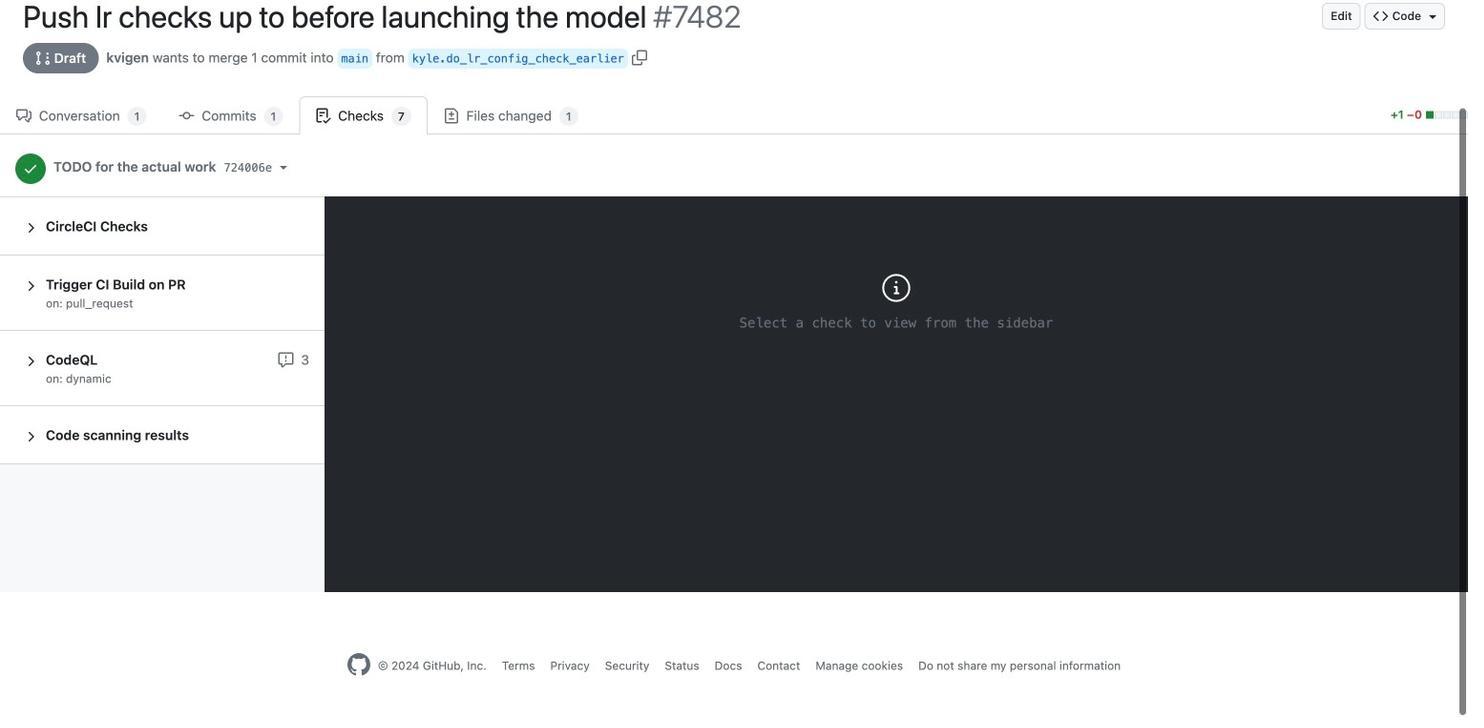 Task type: locate. For each thing, give the bounding box(es) containing it.
2 show details image from the top
[[23, 279, 38, 294]]

comment discussion image
[[16, 108, 32, 124]]

check suites element
[[0, 197, 325, 593]]

status: draft image
[[35, 51, 51, 66]]

pull request tabs element
[[0, 96, 1381, 135]]

show details image
[[23, 221, 38, 236], [23, 279, 38, 294], [23, 354, 38, 369], [23, 430, 38, 445]]

git commit image
[[179, 108, 194, 124]]



Task type: vqa. For each thing, say whether or not it's contained in the screenshot.
bottommost the commit.ci]
no



Task type: describe. For each thing, give the bounding box(es) containing it.
check image
[[23, 161, 38, 177]]

4 show details image from the top
[[23, 430, 38, 445]]

report image
[[278, 353, 294, 368]]

triangle down image
[[1425, 9, 1441, 24]]

file diff image
[[444, 108, 459, 124]]

copy image
[[632, 50, 647, 65]]

checklist image
[[315, 108, 331, 124]]

1 show details image from the top
[[23, 221, 38, 236]]

3 show details image from the top
[[23, 354, 38, 369]]

code image
[[1373, 9, 1389, 24]]

homepage image
[[347, 654, 370, 677]]



